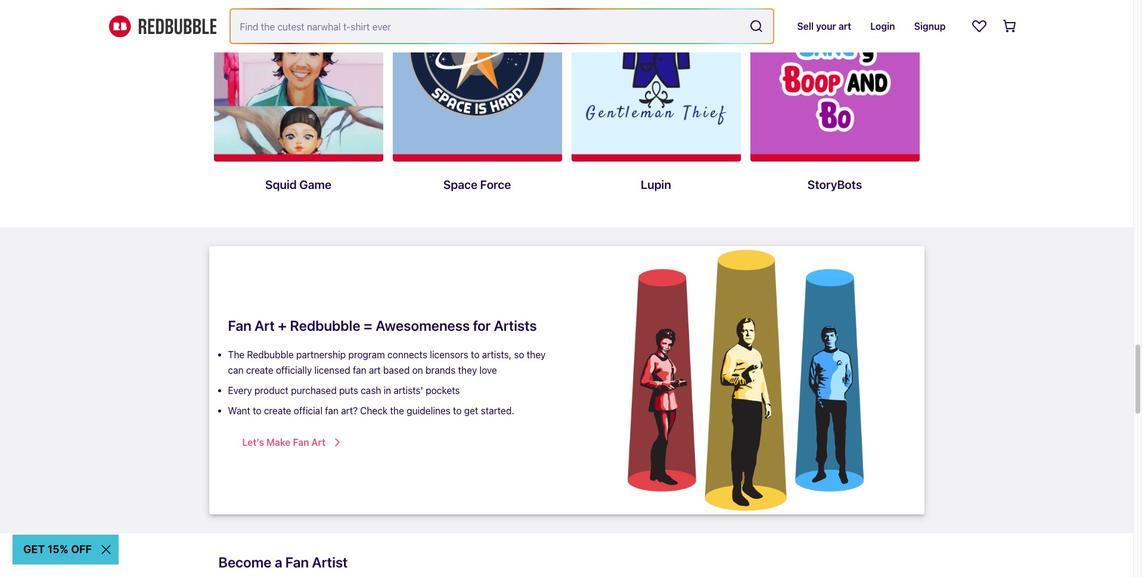 Task type: locate. For each thing, give the bounding box(es) containing it.
art
[[255, 317, 275, 334]]

for
[[473, 317, 491, 334]]

love
[[480, 365, 497, 376]]

fan left art
[[228, 317, 252, 334]]

create up the product
[[246, 365, 274, 376]]

create
[[246, 365, 274, 376], [264, 405, 291, 416]]

to left get
[[453, 405, 462, 416]]

1 vertical spatial fan
[[286, 554, 309, 571]]

0 vertical spatial create
[[246, 365, 274, 376]]

squid game link
[[214, 0, 383, 208]]

become
[[219, 554, 272, 571]]

based
[[383, 365, 410, 376]]

fan left the art?
[[325, 405, 339, 416]]

1 horizontal spatial to
[[453, 405, 462, 416]]

every product purchased puts cash in artists' pockets
[[228, 385, 460, 396]]

licensors
[[430, 349, 469, 360]]

to
[[471, 349, 480, 360], [253, 405, 262, 416], [453, 405, 462, 416]]

1 vertical spatial redbubble
[[247, 349, 294, 360]]

storybots
[[808, 178, 862, 191]]

in
[[384, 385, 391, 396]]

artists
[[494, 317, 537, 334]]

the redbubble partnership program connects licensors to artists, so they can create officially licensed fan art based on brands they love
[[228, 349, 546, 376]]

redbubble up the partnership
[[290, 317, 361, 334]]

1 horizontal spatial fan
[[286, 554, 309, 571]]

on
[[412, 365, 423, 376]]

1 vertical spatial fan
[[325, 405, 339, 416]]

pockets
[[426, 385, 460, 396]]

space
[[444, 178, 478, 191]]

None field
[[230, 10, 774, 43]]

squid game image
[[214, 0, 383, 162]]

1 horizontal spatial they
[[527, 349, 546, 360]]

redbubble logo image
[[109, 15, 216, 37]]

redbubble
[[290, 317, 361, 334], [247, 349, 294, 360]]

0 vertical spatial fan
[[353, 365, 367, 376]]

to inside the redbubble partnership program connects licensors to artists, so they can create officially licensed fan art based on brands they love
[[471, 349, 480, 360]]

check
[[360, 405, 388, 416]]

cash
[[361, 385, 381, 396]]

fan left art
[[353, 365, 367, 376]]

2 horizontal spatial to
[[471, 349, 480, 360]]

redbubble inside the redbubble partnership program connects licensors to artists, so they can create officially licensed fan art based on brands they love
[[247, 349, 294, 360]]

to up the love
[[471, 349, 480, 360]]

to right want
[[253, 405, 262, 416]]

they
[[527, 349, 546, 360], [458, 365, 477, 376]]

art?
[[341, 405, 358, 416]]

Search term search field
[[230, 10, 745, 43]]

want
[[228, 405, 250, 416]]

squid
[[265, 178, 297, 191]]

create down the product
[[264, 405, 291, 416]]

0 horizontal spatial fan
[[228, 317, 252, 334]]

officially
[[276, 365, 312, 376]]

want to create official fan art? check the guidelines to get started.
[[228, 405, 515, 416]]

lupin link
[[572, 0, 741, 208]]

=
[[364, 317, 373, 334]]

fan
[[353, 365, 367, 376], [325, 405, 339, 416]]

1 horizontal spatial fan
[[353, 365, 367, 376]]

redbubble up officially at bottom left
[[247, 349, 294, 360]]

fan
[[228, 317, 252, 334], [286, 554, 309, 571]]

0 horizontal spatial fan
[[325, 405, 339, 416]]

they left the love
[[458, 365, 477, 376]]

storybots link
[[751, 0, 920, 208]]

fan right a
[[286, 554, 309, 571]]

storybots image
[[751, 0, 920, 162]]

artist
[[312, 554, 348, 571]]

product
[[255, 385, 289, 396]]

0 horizontal spatial they
[[458, 365, 477, 376]]

they right so
[[527, 349, 546, 360]]

+
[[278, 317, 287, 334]]

can
[[228, 365, 244, 376]]

get
[[464, 405, 479, 416]]

1 vertical spatial create
[[264, 405, 291, 416]]

purchased
[[291, 385, 337, 396]]

connects
[[388, 349, 428, 360]]

a
[[275, 554, 282, 571]]

art
[[369, 365, 381, 376]]



Task type: describe. For each thing, give the bounding box(es) containing it.
puts
[[339, 385, 358, 396]]

licensed
[[315, 365, 350, 376]]

brands
[[426, 365, 456, 376]]

game
[[300, 178, 332, 191]]

awesomeness
[[376, 317, 470, 334]]

started.
[[481, 405, 515, 416]]

create inside the redbubble partnership program connects licensors to artists, so they can create officially licensed fan art based on brands they love
[[246, 365, 274, 376]]

space force image
[[393, 0, 562, 162]]

so
[[514, 349, 525, 360]]

squid game
[[265, 178, 332, 191]]

lupin image
[[572, 0, 741, 162]]

0 horizontal spatial to
[[253, 405, 262, 416]]

lupin
[[641, 178, 671, 191]]

1 vertical spatial they
[[458, 365, 477, 376]]

artists,
[[482, 349, 512, 360]]

become a fan artist
[[219, 554, 348, 571]]

force
[[480, 178, 511, 191]]

the
[[390, 405, 404, 416]]

space force
[[444, 178, 511, 191]]

partnership
[[296, 349, 346, 360]]

guidelines
[[407, 405, 451, 416]]

every
[[228, 385, 252, 396]]

program
[[348, 349, 385, 360]]

0 vertical spatial fan
[[228, 317, 252, 334]]

artists'
[[394, 385, 423, 396]]

fan inside the redbubble partnership program connects licensors to artists, so they can create officially licensed fan art based on brands they love
[[353, 365, 367, 376]]

the
[[228, 349, 245, 360]]

0 vertical spatial they
[[527, 349, 546, 360]]

0 vertical spatial redbubble
[[290, 317, 361, 334]]

official
[[294, 405, 323, 416]]

space force link
[[393, 0, 562, 208]]

fan art + redbubble = awesomeness for artists
[[228, 317, 537, 334]]



Task type: vqa. For each thing, say whether or not it's contained in the screenshot.
radio within Size option group
no



